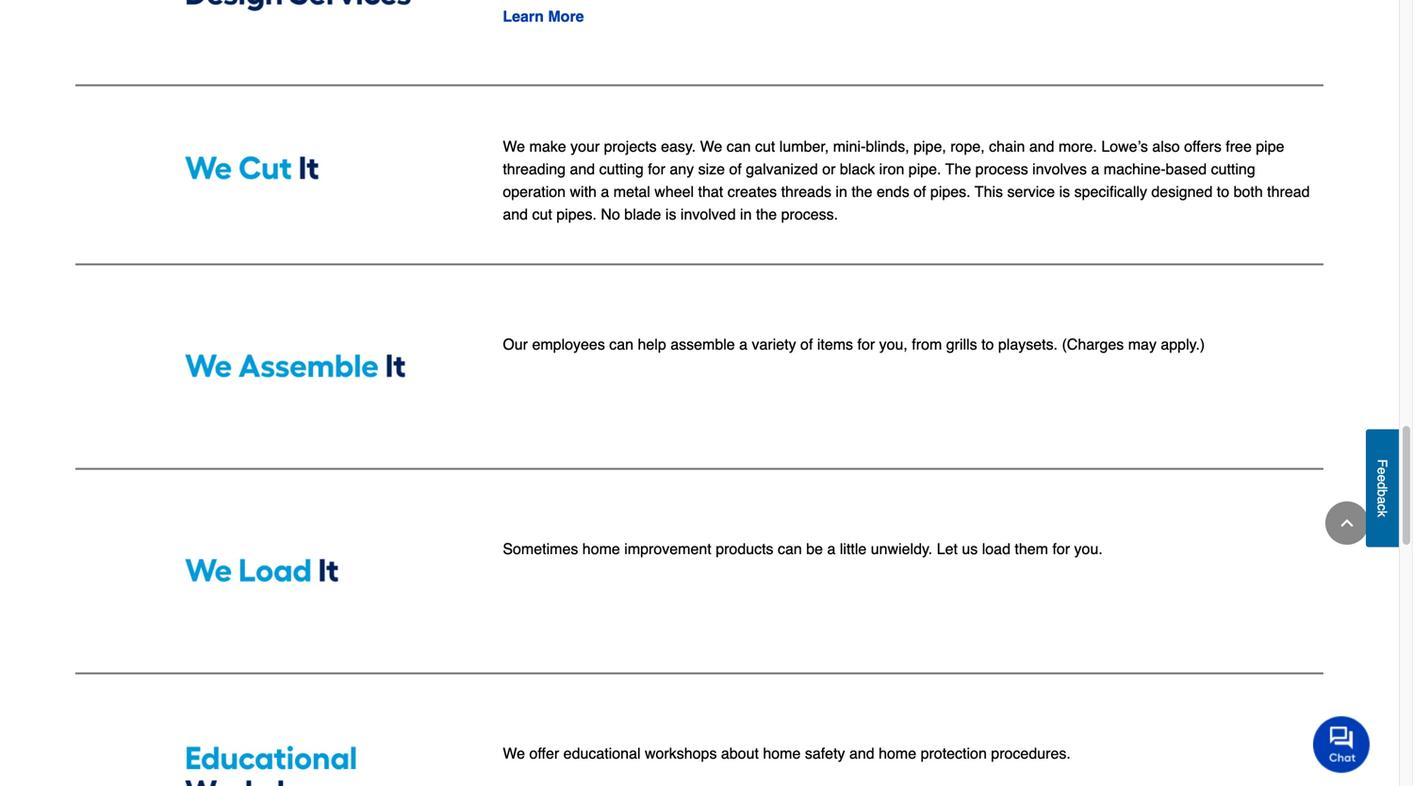 Task type: describe. For each thing, give the bounding box(es) containing it.
you.
[[1075, 540, 1103, 558]]

to inside we make your projects easy. we can cut lumber, mini-blinds, pipe, rope, chain and more. lowe's also offers free pipe threading and cutting for any size of galvanized or black iron pipe. the process involves a machine‐based cutting operation with a metal wheel that creates threads in the ends of pipes. this service is specifically designed to both thread and cut pipes. no blade is involved in the process.
[[1217, 183, 1230, 200]]

the
[[946, 160, 971, 178]]

also
[[1153, 137, 1180, 155]]

galvanized
[[746, 160, 818, 178]]

threading
[[503, 160, 566, 178]]

2 e from the top
[[1375, 475, 1390, 482]]

size
[[698, 160, 725, 178]]

k
[[1375, 511, 1390, 517]]

free
[[1226, 137, 1252, 155]]

can inside we make your projects easy. we can cut lumber, mini-blinds, pipe, rope, chain and more. lowe's also offers free pipe threading and cutting for any size of galvanized or black iron pipe. the process involves a machine‐based cutting operation with a metal wheel that creates threads in the ends of pipes. this service is specifically designed to both thread and cut pipes. no blade is involved in the process.
[[727, 137, 751, 155]]

sometimes
[[503, 540, 578, 558]]

blade
[[625, 205, 661, 223]]

we for projects
[[503, 137, 525, 155]]

about
[[721, 745, 759, 763]]

and down operation at the top of page
[[503, 205, 528, 223]]

ends
[[877, 183, 910, 200]]

metal
[[614, 183, 651, 200]]

help
[[638, 336, 666, 353]]

process.
[[781, 205, 838, 223]]

unwieldy.
[[871, 540, 933, 558]]

process
[[976, 160, 1029, 178]]

1 vertical spatial to
[[982, 336, 994, 353]]

lumber,
[[780, 137, 829, 155]]

operation
[[503, 183, 566, 200]]

chevron up image
[[1338, 514, 1357, 533]]

consultation and design services. image
[[79, 0, 473, 23]]

chat invite button image
[[1314, 716, 1371, 773]]

be
[[806, 540, 823, 558]]

our
[[503, 336, 528, 353]]

that
[[698, 183, 723, 200]]

thread
[[1268, 183, 1310, 200]]

variety
[[752, 336, 796, 353]]

pipe
[[1256, 137, 1285, 155]]

improvement
[[625, 540, 712, 558]]

0 horizontal spatial in
[[740, 205, 752, 223]]

us
[[962, 540, 978, 558]]

from
[[912, 336, 942, 353]]

workshops
[[645, 745, 717, 763]]

f e e d b a c k
[[1375, 459, 1390, 517]]

offer
[[529, 745, 559, 763]]

grills
[[947, 336, 978, 353]]

learn more link
[[503, 7, 584, 25]]

a left variety
[[739, 336, 748, 353]]

f
[[1375, 459, 1390, 467]]

1 cutting from the left
[[599, 160, 644, 178]]

and up involves
[[1030, 137, 1055, 155]]

little
[[840, 540, 867, 558]]

apply.)
[[1161, 336, 1205, 353]]

we offer educational workshops about home safety and home protection procedures.
[[503, 745, 1071, 763]]

pipe.
[[909, 160, 942, 178]]

we cut it. image
[[79, 120, 473, 214]]

scroll to top element
[[1326, 502, 1369, 545]]

assemble
[[671, 336, 735, 353]]

sometimes home improvement products can be a little unwieldy. let us load them for you.
[[503, 540, 1103, 558]]

safety
[[805, 745, 845, 763]]

educational
[[564, 745, 641, 763]]

and right safety
[[850, 745, 875, 763]]

you,
[[879, 336, 908, 353]]

0 horizontal spatial pipes.
[[557, 205, 597, 223]]

service
[[1008, 183, 1055, 200]]

2 vertical spatial can
[[778, 540, 802, 558]]

both
[[1234, 183, 1263, 200]]

2 vertical spatial for
[[1053, 540, 1070, 558]]

1 vertical spatial can
[[609, 336, 634, 353]]

a right 'with'
[[601, 183, 609, 200]]

blinds,
[[866, 137, 910, 155]]

f e e d b a c k button
[[1366, 429, 1399, 547]]

learn
[[503, 7, 544, 25]]

your
[[571, 137, 600, 155]]



Task type: vqa. For each thing, say whether or not it's contained in the screenshot.
with
yes



Task type: locate. For each thing, give the bounding box(es) containing it.
and
[[1030, 137, 1055, 155], [570, 160, 595, 178], [503, 205, 528, 223], [850, 745, 875, 763]]

projects
[[604, 137, 657, 155]]

we left offer
[[503, 745, 525, 763]]

load
[[982, 540, 1011, 558]]

0 horizontal spatial the
[[756, 205, 777, 223]]

cut down operation at the top of page
[[532, 205, 552, 223]]

a inside button
[[1375, 497, 1390, 504]]

in
[[836, 183, 848, 200], [740, 205, 752, 223]]

items
[[817, 336, 853, 353]]

2 horizontal spatial for
[[1053, 540, 1070, 558]]

lowe's
[[1102, 137, 1148, 155]]

educational workshops. image
[[79, 728, 473, 786]]

involved
[[681, 205, 736, 223]]

for left the any
[[648, 160, 666, 178]]

rope,
[[951, 137, 985, 155]]

cutting
[[599, 160, 644, 178], [1211, 160, 1256, 178]]

0 horizontal spatial for
[[648, 160, 666, 178]]

cutting down projects
[[599, 160, 644, 178]]

home
[[583, 540, 620, 558], [763, 745, 801, 763], [879, 745, 917, 763]]

0 horizontal spatial can
[[609, 336, 634, 353]]

1 horizontal spatial for
[[858, 336, 875, 353]]

of down "pipe." at the top of page
[[914, 183, 926, 200]]

1 vertical spatial pipes.
[[557, 205, 597, 223]]

cut up galvanized
[[755, 137, 775, 155]]

to
[[1217, 183, 1230, 200], [982, 336, 994, 353]]

pipes. down the
[[931, 183, 971, 200]]

we
[[503, 137, 525, 155], [700, 137, 723, 155], [503, 745, 525, 763]]

we assemble it. image
[[79, 318, 473, 412]]

is down involves
[[1060, 183, 1070, 200]]

wheel
[[655, 183, 694, 200]]

2 vertical spatial of
[[801, 336, 813, 353]]

(charges
[[1062, 336, 1124, 353]]

to left both
[[1217, 183, 1230, 200]]

is
[[1060, 183, 1070, 200], [666, 205, 677, 223]]

0 vertical spatial of
[[729, 160, 742, 178]]

a up specifically
[[1091, 160, 1100, 178]]

2 cutting from the left
[[1211, 160, 1256, 178]]

our employees can help assemble a variety of items for you, from grills to playsets. (charges may apply.)
[[503, 336, 1205, 353]]

d
[[1375, 482, 1390, 489]]

1 horizontal spatial can
[[727, 137, 751, 155]]

1 horizontal spatial cut
[[755, 137, 775, 155]]

0 vertical spatial the
[[852, 183, 873, 200]]

involves
[[1033, 160, 1087, 178]]

more
[[548, 7, 584, 25]]

designed
[[1152, 183, 1213, 200]]

0 horizontal spatial of
[[729, 160, 742, 178]]

or
[[822, 160, 836, 178]]

0 vertical spatial is
[[1060, 183, 1070, 200]]

we for workshops
[[503, 745, 525, 763]]

1 e from the top
[[1375, 467, 1390, 475]]

for left you.
[[1053, 540, 1070, 558]]

1 vertical spatial cut
[[532, 205, 552, 223]]

2 horizontal spatial can
[[778, 540, 802, 558]]

1 vertical spatial for
[[858, 336, 875, 353]]

1 horizontal spatial to
[[1217, 183, 1230, 200]]

0 horizontal spatial cutting
[[599, 160, 644, 178]]

of right size
[[729, 160, 742, 178]]

to right grills
[[982, 336, 994, 353]]

is down "wheel"
[[666, 205, 677, 223]]

make
[[529, 137, 566, 155]]

can
[[727, 137, 751, 155], [609, 336, 634, 353], [778, 540, 802, 558]]

home right the 'sometimes'
[[583, 540, 620, 558]]

pipes.
[[931, 183, 971, 200], [557, 205, 597, 223]]

0 horizontal spatial is
[[666, 205, 677, 223]]

0 horizontal spatial home
[[583, 540, 620, 558]]

the
[[852, 183, 873, 200], [756, 205, 777, 223]]

the down creates at the top right
[[756, 205, 777, 223]]

procedures.
[[991, 745, 1071, 763]]

1 horizontal spatial pipes.
[[931, 183, 971, 200]]

we up size
[[700, 137, 723, 155]]

a
[[1091, 160, 1100, 178], [601, 183, 609, 200], [739, 336, 748, 353], [1375, 497, 1390, 504], [827, 540, 836, 558]]

0 vertical spatial pipes.
[[931, 183, 971, 200]]

specifically
[[1075, 183, 1148, 200]]

may
[[1128, 336, 1157, 353]]

can up creates at the top right
[[727, 137, 751, 155]]

1 vertical spatial the
[[756, 205, 777, 223]]

the down black
[[852, 183, 873, 200]]

threads
[[781, 183, 832, 200]]

can left the be
[[778, 540, 802, 558]]

pipe,
[[914, 137, 947, 155]]

protection
[[921, 745, 987, 763]]

products
[[716, 540, 774, 558]]

2 horizontal spatial home
[[879, 745, 917, 763]]

1 horizontal spatial of
[[801, 336, 813, 353]]

for inside we make your projects easy. we can cut lumber, mini-blinds, pipe, rope, chain and more. lowe's also offers free pipe threading and cutting for any size of galvanized or black iron pipe. the process involves a machine‐based cutting operation with a metal wheel that creates threads in the ends of pipes. this service is specifically designed to both thread and cut pipes. no blade is involved in the process.
[[648, 160, 666, 178]]

0 vertical spatial can
[[727, 137, 751, 155]]

more.
[[1059, 137, 1098, 155]]

machine‐based
[[1104, 160, 1207, 178]]

2 horizontal spatial of
[[914, 183, 926, 200]]

1 vertical spatial is
[[666, 205, 677, 223]]

in down creates at the top right
[[740, 205, 752, 223]]

1 horizontal spatial cutting
[[1211, 160, 1256, 178]]

1 vertical spatial in
[[740, 205, 752, 223]]

1 vertical spatial of
[[914, 183, 926, 200]]

let
[[937, 540, 958, 558]]

we up the threading
[[503, 137, 525, 155]]

chain
[[989, 137, 1025, 155]]

any
[[670, 160, 694, 178]]

learn more
[[503, 7, 584, 25]]

this
[[975, 183, 1003, 200]]

playsets.
[[998, 336, 1058, 353]]

with
[[570, 183, 597, 200]]

easy.
[[661, 137, 696, 155]]

pipes. down 'with'
[[557, 205, 597, 223]]

0 horizontal spatial to
[[982, 336, 994, 353]]

e up b
[[1375, 475, 1390, 482]]

creates
[[728, 183, 777, 200]]

for left you,
[[858, 336, 875, 353]]

in down or
[[836, 183, 848, 200]]

we load it. image
[[79, 523, 473, 616]]

for
[[648, 160, 666, 178], [858, 336, 875, 353], [1053, 540, 1070, 558]]

0 vertical spatial in
[[836, 183, 848, 200]]

home left protection
[[879, 745, 917, 763]]

1 horizontal spatial the
[[852, 183, 873, 200]]

e
[[1375, 467, 1390, 475], [1375, 475, 1390, 482]]

0 vertical spatial for
[[648, 160, 666, 178]]

them
[[1015, 540, 1049, 558]]

c
[[1375, 504, 1390, 511]]

of left items
[[801, 336, 813, 353]]

employees
[[532, 336, 605, 353]]

and up 'with'
[[570, 160, 595, 178]]

iron
[[879, 160, 905, 178]]

a right the be
[[827, 540, 836, 558]]

we make your projects easy. we can cut lumber, mini-blinds, pipe, rope, chain and more. lowe's also offers free pipe threading and cutting for any size of galvanized or black iron pipe. the process involves a machine‐based cutting operation with a metal wheel that creates threads in the ends of pipes. this service is specifically designed to both thread and cut pipes. no blade is involved in the process.
[[503, 137, 1310, 223]]

no
[[601, 205, 620, 223]]

0 vertical spatial cut
[[755, 137, 775, 155]]

black
[[840, 160, 875, 178]]

mini-
[[833, 137, 866, 155]]

home right about
[[763, 745, 801, 763]]

can left help
[[609, 336, 634, 353]]

0 horizontal spatial cut
[[532, 205, 552, 223]]

e up d
[[1375, 467, 1390, 475]]

cutting down free
[[1211, 160, 1256, 178]]

1 horizontal spatial home
[[763, 745, 801, 763]]

1 horizontal spatial in
[[836, 183, 848, 200]]

offers
[[1184, 137, 1222, 155]]

b
[[1375, 489, 1390, 497]]

1 horizontal spatial is
[[1060, 183, 1070, 200]]

a up k
[[1375, 497, 1390, 504]]

0 vertical spatial to
[[1217, 183, 1230, 200]]



